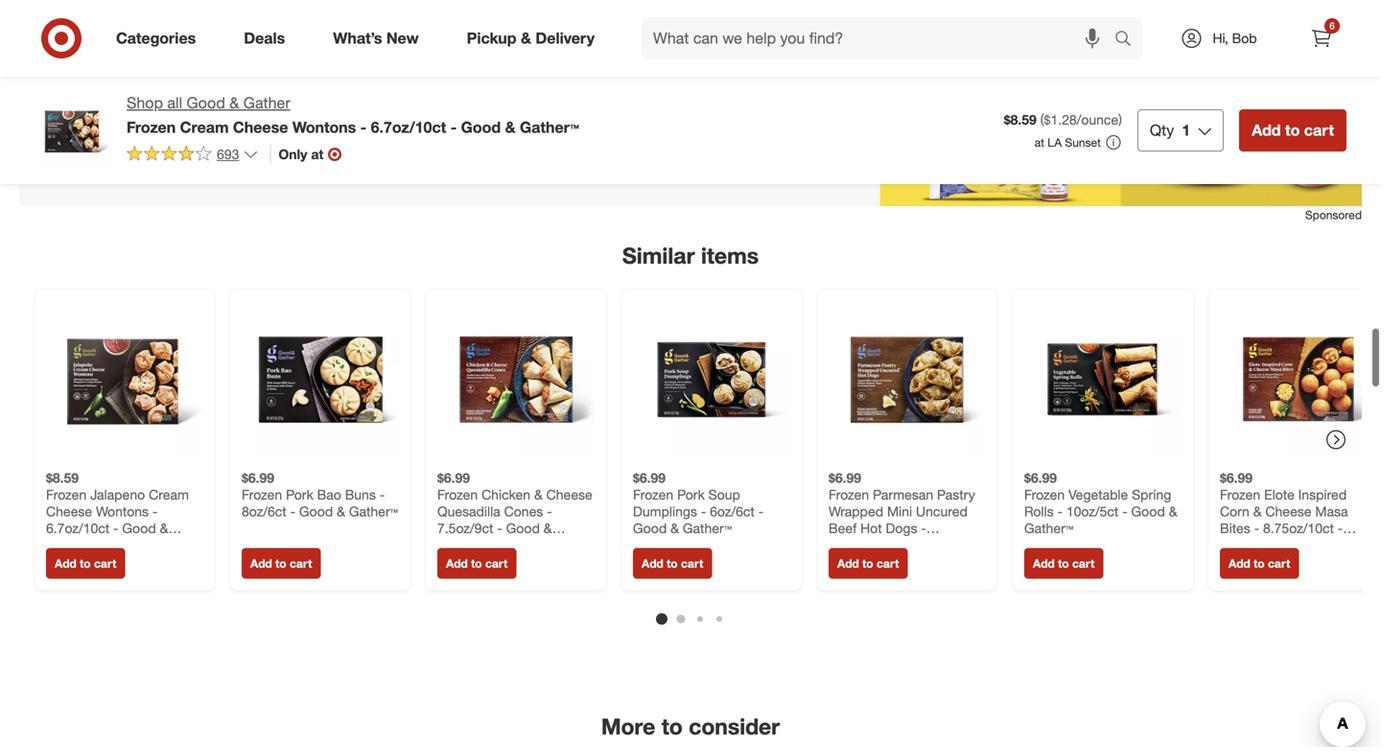 Task type: vqa. For each thing, say whether or not it's contained in the screenshot.


Task type: locate. For each thing, give the bounding box(es) containing it.
$8.59 left (
[[1004, 111, 1037, 128]]

gather™ down beef
[[829, 553, 878, 570]]

qty
[[1150, 121, 1175, 140]]

add down 7.5oz/9ct on the bottom left of the page
[[446, 556, 468, 571]]

add to cart down 8.7oz/10ct
[[838, 556, 899, 571]]

items
[[701, 242, 759, 269]]

$6.99 for frozen pork soup dumplings - 6oz/6ct - good & gather™
[[633, 469, 666, 486]]

buns
[[345, 486, 376, 503]]

good left 6oz/6ct
[[633, 520, 667, 537]]

gather™ inside $6.99 frozen elote inspired corn & cheese masa bites - 8.75oz/10ct - good & gather™
[[1270, 537, 1319, 553]]

$6.99 for frozen chicken & cheese quesadilla cones - 7.5oz/9ct - good & gather™
[[438, 469, 470, 486]]

good down pickup
[[461, 118, 501, 137]]

8.7oz/10ct
[[829, 537, 892, 553]]

add to cart down 8oz/6ct
[[250, 556, 312, 571]]

good
[[187, 94, 225, 112], [461, 118, 501, 137], [299, 503, 333, 520], [1132, 503, 1166, 520], [122, 520, 156, 537], [506, 520, 540, 537], [633, 520, 667, 537], [905, 537, 939, 553], [1220, 537, 1254, 553]]

gather™ down quesadilla
[[438, 537, 486, 553]]

$8.59 for $8.59 ( $1.28 /ounce )
[[1004, 111, 1037, 128]]

gather
[[243, 94, 290, 112]]

$6.99
[[242, 469, 274, 486], [438, 469, 470, 486], [633, 469, 666, 486], [829, 469, 862, 486], [1025, 469, 1057, 486], [1220, 469, 1253, 486]]

frozen inside the $8.59 frozen jalapeno cream cheese wontons - 6.7oz/10ct - good & gather™
[[46, 486, 87, 503]]

add to cart button down jalapeno
[[46, 548, 125, 579]]

masa
[[1316, 503, 1349, 520]]

cart for $6.99 frozen pork bao buns - 8oz/6ct - good & gather™
[[290, 556, 312, 571]]

good right vegetable
[[1132, 503, 1166, 520]]

$6.99 up corn
[[1220, 469, 1253, 486]]

elote
[[1265, 486, 1295, 503]]

hi, bob
[[1213, 30, 1257, 47]]

what's new
[[333, 29, 419, 48]]

add for $6.99 frozen vegetable spring rolls - 10oz/5ct - good & gather™
[[1033, 556, 1055, 571]]

add to cart button down 8oz/6ct
[[242, 548, 321, 579]]

corn
[[1220, 503, 1250, 520]]

7.5oz/9ct
[[438, 520, 494, 537]]

0 horizontal spatial 6.7oz/10ct
[[46, 520, 110, 537]]

cart down 7.5oz/9ct on the bottom left of the page
[[485, 556, 508, 571]]

)
[[1119, 111, 1122, 128]]

at left la
[[1035, 135, 1045, 150]]

cones
[[504, 503, 543, 520]]

3 $6.99 from the left
[[633, 469, 666, 486]]

frozen vegetable spring rolls - 10oz/5ct - good & gather™ image
[[1025, 301, 1182, 458]]

add to cart button down 7.5oz/9ct on the bottom left of the page
[[438, 548, 517, 579]]

frozen up beef
[[829, 486, 869, 503]]

add to cart for $6.99 frozen parmesan pastry wrapped mini uncured beef hot dogs - 8.7oz/10ct - good & gather™
[[838, 556, 899, 571]]

add to cart button for $6.99 frozen elote inspired corn & cheese masa bites - 8.75oz/10ct - good & gather™
[[1220, 548, 1299, 579]]

/ounce
[[1077, 111, 1119, 128]]

pork left bao
[[286, 486, 314, 503]]

6oz/6ct
[[710, 503, 755, 520]]

add down the bites
[[1229, 556, 1251, 571]]

cream right jalapeno
[[149, 486, 189, 503]]

6.7oz/10ct
[[371, 118, 446, 137], [46, 520, 110, 537]]

gather™ down vegetable
[[1025, 520, 1074, 537]]

search
[[1106, 31, 1152, 49]]

to for $6.99 frozen pork soup dumplings - 6oz/6ct - good & gather™
[[667, 556, 678, 571]]

0 vertical spatial $8.59
[[1004, 111, 1037, 128]]

(
[[1041, 111, 1044, 128]]

$6.99 up wrapped
[[829, 469, 862, 486]]

add for $6.99 frozen elote inspired corn & cheese masa bites - 8.75oz/10ct - good & gather™
[[1229, 556, 1251, 571]]

frozen up 7.5oz/9ct on the bottom left of the page
[[438, 486, 478, 503]]

add to cart button down the hot
[[829, 548, 908, 579]]

good down jalapeno
[[122, 520, 156, 537]]

0 vertical spatial 6.7oz/10ct
[[371, 118, 446, 137]]

6 $6.99 from the left
[[1220, 469, 1253, 486]]

chicken
[[482, 486, 531, 503]]

good inside $6.99 frozen vegetable spring rolls - 10oz/5ct - good & gather™
[[1132, 503, 1166, 520]]

wontons inside the $8.59 frozen jalapeno cream cheese wontons - 6.7oz/10ct - good & gather™
[[96, 503, 149, 520]]

& inside '$6.99 frozen pork bao buns - 8oz/6ct - good & gather™'
[[337, 503, 345, 520]]

frozen inside the "$6.99 frozen parmesan pastry wrapped mini uncured beef hot dogs - 8.7oz/10ct - good & gather™"
[[829, 486, 869, 503]]

1 vertical spatial $8.59
[[46, 469, 79, 486]]

add to cart down the $8.59 frozen jalapeno cream cheese wontons - 6.7oz/10ct - good & gather™
[[55, 556, 116, 571]]

gather™ down jalapeno
[[46, 537, 95, 553]]

1 horizontal spatial 6.7oz/10ct
[[371, 118, 446, 137]]

cart up sponsored
[[1305, 121, 1335, 140]]

frozen left bao
[[242, 486, 282, 503]]

add down the $8.59 frozen jalapeno cream cheese wontons - 6.7oz/10ct - good & gather™
[[55, 556, 77, 571]]

sponsored
[[1306, 208, 1362, 222]]

frozen inside $6.99 frozen vegetable spring rolls - 10oz/5ct - good & gather™
[[1025, 486, 1065, 503]]

search button
[[1106, 17, 1152, 63]]

$6.99 frozen pork bao buns - 8oz/6ct - good & gather™
[[242, 469, 398, 520]]

gather™ right bao
[[349, 503, 398, 520]]

frozen inside $6.99 frozen pork soup dumplings - 6oz/6ct - good & gather™
[[633, 486, 674, 503]]

frozen down shop
[[127, 118, 176, 137]]

at right only
[[311, 146, 324, 162]]

add down 8.7oz/10ct
[[838, 556, 859, 571]]

region
[[19, 94, 1382, 747]]

$6.99 for frozen vegetable spring rolls - 10oz/5ct - good & gather™
[[1025, 469, 1057, 486]]

more to consider
[[601, 713, 780, 740]]

good down corn
[[1220, 537, 1254, 553]]

$1.28
[[1044, 111, 1077, 128]]

$8.59 left jalapeno
[[46, 469, 79, 486]]

$6.99 for frozen parmesan pastry wrapped mini uncured beef hot dogs - 8.7oz/10ct - good & gather™
[[829, 469, 862, 486]]

wontons inside shop all good & gather frozen cream cheese wontons - 6.7oz/10ct - good & gather™
[[292, 118, 356, 137]]

frozen inside $6.99 frozen chicken & cheese quesadilla cones - 7.5oz/9ct - good & gather™
[[438, 486, 478, 503]]

1 horizontal spatial wontons
[[292, 118, 356, 137]]

good right all
[[187, 94, 225, 112]]

what's new link
[[317, 17, 443, 59]]

$8.59 inside the $8.59 frozen jalapeno cream cheese wontons - 6.7oz/10ct - good & gather™
[[46, 469, 79, 486]]

inspired
[[1299, 486, 1347, 503]]

pickup
[[467, 29, 517, 48]]

gather™ down soup
[[683, 520, 732, 537]]

pork for 6oz/6ct
[[677, 486, 705, 503]]

new
[[387, 29, 419, 48]]

$6.99 inside $6.99 frozen chicken & cheese quesadilla cones - 7.5oz/9ct - good & gather™
[[438, 469, 470, 486]]

cart for $6.99 frozen vegetable spring rolls - 10oz/5ct - good & gather™
[[1073, 556, 1095, 571]]

add to cart down "rolls"
[[1033, 556, 1095, 571]]

bao
[[317, 486, 341, 503]]

good left buns
[[299, 503, 333, 520]]

$8.59 for $8.59 frozen jalapeno cream cheese wontons - 6.7oz/10ct - good & gather™
[[46, 469, 79, 486]]

$6.99 up quesadilla
[[438, 469, 470, 486]]

good down uncured
[[905, 537, 939, 553]]

frozen chicken & cheese quesadilla cones - 7.5oz/9ct - good & gather™ image
[[438, 301, 595, 458]]

0 vertical spatial wontons
[[292, 118, 356, 137]]

$6.99 frozen parmesan pastry wrapped mini uncured beef hot dogs - 8.7oz/10ct - good & gather™
[[829, 469, 976, 570]]

to for $6.99 frozen vegetable spring rolls - 10oz/5ct - good & gather™
[[1058, 556, 1069, 571]]

2 $6.99 from the left
[[438, 469, 470, 486]]

pork inside $6.99 frozen pork soup dumplings - 6oz/6ct - good & gather™
[[677, 486, 705, 503]]

add to cart for $6.99 frozen chicken & cheese quesadilla cones - 7.5oz/9ct - good & gather™
[[446, 556, 508, 571]]

$6.99 inside '$6.99 frozen pork bao buns - 8oz/6ct - good & gather™'
[[242, 469, 274, 486]]

categories link
[[100, 17, 220, 59]]

gather™
[[520, 118, 579, 137], [349, 503, 398, 520], [683, 520, 732, 537], [1025, 520, 1074, 537], [46, 537, 95, 553], [438, 537, 486, 553], [1270, 537, 1319, 553], [829, 553, 878, 570]]

add to cart button for $6.99 frozen pork soup dumplings - 6oz/6ct - good & gather™
[[633, 548, 712, 579]]

1 pork from the left
[[286, 486, 314, 503]]

frozen elote inspired corn & cheese masa bites - 8.75oz/10ct - good & gather™ image
[[1220, 301, 1378, 458]]

wontons
[[292, 118, 356, 137], [96, 503, 149, 520]]

add down "rolls"
[[1033, 556, 1055, 571]]

frozen for $8.59 frozen jalapeno cream cheese wontons - 6.7oz/10ct - good & gather™
[[46, 486, 87, 503]]

1 horizontal spatial pork
[[677, 486, 705, 503]]

cart down 8.7oz/10ct
[[877, 556, 899, 571]]

vegetable
[[1069, 486, 1129, 503]]

add to cart button
[[1240, 109, 1347, 152], [46, 548, 125, 579], [242, 548, 321, 579], [438, 548, 517, 579], [633, 548, 712, 579], [829, 548, 908, 579], [1025, 548, 1104, 579], [1220, 548, 1299, 579]]

uncured
[[916, 503, 968, 520]]

cart
[[1305, 121, 1335, 140], [94, 556, 116, 571], [290, 556, 312, 571], [485, 556, 508, 571], [681, 556, 704, 571], [877, 556, 899, 571], [1073, 556, 1095, 571], [1268, 556, 1291, 571]]

pork inside '$6.99 frozen pork bao buns - 8oz/6ct - good & gather™'
[[286, 486, 314, 503]]

0 vertical spatial cream
[[180, 118, 229, 137]]

5 $6.99 from the left
[[1025, 469, 1057, 486]]

add to cart button down the bites
[[1220, 548, 1299, 579]]

frozen left 10oz/5ct
[[1025, 486, 1065, 503]]

1 vertical spatial cream
[[149, 486, 189, 503]]

cart down the 8.75oz/10ct
[[1268, 556, 1291, 571]]

dumplings
[[633, 503, 697, 520]]

add for $6.99 frozen pork bao buns - 8oz/6ct - good & gather™
[[250, 556, 272, 571]]

add to cart down 7.5oz/9ct on the bottom left of the page
[[446, 556, 508, 571]]

8oz/6ct
[[242, 503, 287, 520]]

cream up "693" link on the top
[[180, 118, 229, 137]]

cart for $6.99 frozen elote inspired corn & cheese masa bites - 8.75oz/10ct - good & gather™
[[1268, 556, 1291, 571]]

gather™ inside '$6.99 frozen pork bao buns - 8oz/6ct - good & gather™'
[[349, 503, 398, 520]]

$6.99 inside the "$6.99 frozen parmesan pastry wrapped mini uncured beef hot dogs - 8.7oz/10ct - good & gather™"
[[829, 469, 862, 486]]

frozen inside $6.99 frozen elote inspired corn & cheese masa bites - 8.75oz/10ct - good & gather™
[[1220, 486, 1261, 503]]

gather™ down masa
[[1270, 537, 1319, 553]]

0 horizontal spatial pork
[[286, 486, 314, 503]]

$6.99 up dumplings on the bottom
[[633, 469, 666, 486]]

add to cart down the bites
[[1229, 556, 1291, 571]]

bites
[[1220, 520, 1251, 537]]

cheese inside shop all good & gather frozen cream cheese wontons - 6.7oz/10ct - good & gather™
[[233, 118, 288, 137]]

4 $6.99 from the left
[[829, 469, 862, 486]]

$6.99 inside $6.99 frozen elote inspired corn & cheese masa bites - 8.75oz/10ct - good & gather™
[[1220, 469, 1253, 486]]

& inside the "$6.99 frozen parmesan pastry wrapped mini uncured beef hot dogs - 8.7oz/10ct - good & gather™"
[[943, 537, 951, 553]]

add right 1
[[1252, 121, 1281, 140]]

gather™ inside shop all good & gather frozen cream cheese wontons - 6.7oz/10ct - good & gather™
[[520, 118, 579, 137]]

gather™ down pickup & delivery link
[[520, 118, 579, 137]]

add to cart button down "rolls"
[[1025, 548, 1104, 579]]

at
[[1035, 135, 1045, 150], [311, 146, 324, 162]]

frozen left jalapeno
[[46, 486, 87, 503]]

693
[[217, 146, 239, 162]]

-
[[360, 118, 367, 137], [451, 118, 457, 137], [380, 486, 385, 503], [152, 503, 158, 520], [290, 503, 296, 520], [547, 503, 552, 520], [701, 503, 706, 520], [759, 503, 764, 520], [1058, 503, 1063, 520], [1123, 503, 1128, 520], [113, 520, 118, 537], [497, 520, 502, 537], [921, 520, 927, 537], [1255, 520, 1260, 537], [1338, 520, 1343, 537], [896, 537, 901, 553]]

add to cart up sponsored
[[1252, 121, 1335, 140]]

6 link
[[1301, 17, 1343, 59]]

add to cart button for $8.59 frozen jalapeno cream cheese wontons - 6.7oz/10ct - good & gather™
[[46, 548, 125, 579]]

6.7oz/10ct down "new"
[[371, 118, 446, 137]]

frozen for $6.99 frozen vegetable spring rolls - 10oz/5ct - good & gather™
[[1025, 486, 1065, 503]]

$6.99 inside $6.99 frozen pork soup dumplings - 6oz/6ct - good & gather™
[[633, 469, 666, 486]]

add to cart down dumplings on the bottom
[[642, 556, 704, 571]]

add down 8oz/6ct
[[250, 556, 272, 571]]

cheese
[[233, 118, 288, 137], [547, 486, 593, 503], [46, 503, 92, 520], [1266, 503, 1312, 520]]

pork left soup
[[677, 486, 705, 503]]

la
[[1048, 135, 1062, 150]]

1 horizontal spatial $8.59
[[1004, 111, 1037, 128]]

add
[[1252, 121, 1281, 140], [55, 556, 77, 571], [250, 556, 272, 571], [446, 556, 468, 571], [642, 556, 664, 571], [838, 556, 859, 571], [1033, 556, 1055, 571], [1229, 556, 1251, 571]]

cheese inside $6.99 frozen chicken & cheese quesadilla cones - 7.5oz/9ct - good & gather™
[[547, 486, 593, 503]]

add to cart button down dumplings on the bottom
[[633, 548, 712, 579]]

&
[[521, 29, 531, 48], [230, 94, 239, 112], [505, 118, 516, 137], [534, 486, 543, 503], [337, 503, 345, 520], [1169, 503, 1178, 520], [1254, 503, 1262, 520], [160, 520, 168, 537], [544, 520, 552, 537], [671, 520, 679, 537], [943, 537, 951, 553], [1258, 537, 1266, 553]]

1 $6.99 from the left
[[242, 469, 274, 486]]

& inside $6.99 frozen pork soup dumplings - 6oz/6ct - good & gather™
[[671, 520, 679, 537]]

$6.99 inside $6.99 frozen vegetable spring rolls - 10oz/5ct - good & gather™
[[1025, 469, 1057, 486]]

add to cart
[[1252, 121, 1335, 140], [55, 556, 116, 571], [250, 556, 312, 571], [446, 556, 508, 571], [642, 556, 704, 571], [838, 556, 899, 571], [1033, 556, 1095, 571], [1229, 556, 1291, 571]]

cart down the $8.59 frozen jalapeno cream cheese wontons - 6.7oz/10ct - good & gather™
[[94, 556, 116, 571]]

sunset
[[1065, 135, 1101, 150]]

0 horizontal spatial $8.59
[[46, 469, 79, 486]]

bob
[[1233, 30, 1257, 47]]

1 vertical spatial wontons
[[96, 503, 149, 520]]

cart down dumplings on the bottom
[[681, 556, 704, 571]]

cart down '$6.99 frozen pork bao buns - 8oz/6ct - good & gather™'
[[290, 556, 312, 571]]

to
[[1286, 121, 1300, 140], [80, 556, 91, 571], [275, 556, 287, 571], [471, 556, 482, 571], [667, 556, 678, 571], [863, 556, 874, 571], [1058, 556, 1069, 571], [1254, 556, 1265, 571], [662, 713, 683, 740]]

0 horizontal spatial wontons
[[96, 503, 149, 520]]

$8.59
[[1004, 111, 1037, 128], [46, 469, 79, 486]]

frozen inside '$6.99 frozen pork bao buns - 8oz/6ct - good & gather™'
[[242, 486, 282, 503]]

cream
[[180, 118, 229, 137], [149, 486, 189, 503]]

consider
[[689, 713, 780, 740]]

good down chicken
[[506, 520, 540, 537]]

6.7oz/10ct down jalapeno
[[46, 520, 110, 537]]

pork
[[286, 486, 314, 503], [677, 486, 705, 503]]

frozen for $6.99 frozen pork bao buns - 8oz/6ct - good & gather™
[[242, 486, 282, 503]]

2 pork from the left
[[677, 486, 705, 503]]

cart down 10oz/5ct
[[1073, 556, 1095, 571]]

frozen
[[127, 118, 176, 137], [46, 486, 87, 503], [242, 486, 282, 503], [438, 486, 478, 503], [633, 486, 674, 503], [829, 486, 869, 503], [1025, 486, 1065, 503], [1220, 486, 1261, 503]]

shop all good & gather frozen cream cheese wontons - 6.7oz/10ct - good & gather™
[[127, 94, 579, 137]]

add down dumplings on the bottom
[[642, 556, 664, 571]]

frozen left soup
[[633, 486, 674, 503]]

frozen pork bao buns - 8oz/6ct - good & gather™ image
[[242, 301, 399, 458]]

$6.99 up 8oz/6ct
[[242, 469, 274, 486]]

dogs
[[886, 520, 918, 537]]

spring
[[1132, 486, 1172, 503]]

1 vertical spatial 6.7oz/10ct
[[46, 520, 110, 537]]

$6.99 up "rolls"
[[1025, 469, 1057, 486]]

frozen up the bites
[[1220, 486, 1261, 503]]

add to cart button for $6.99 frozen parmesan pastry wrapped mini uncured beef hot dogs - 8.7oz/10ct - good & gather™
[[829, 548, 908, 579]]



Task type: describe. For each thing, give the bounding box(es) containing it.
cart for $6.99 frozen pork soup dumplings - 6oz/6ct - good & gather™
[[681, 556, 704, 571]]

beef
[[829, 520, 857, 537]]

add to cart button for $6.99 frozen pork bao buns - 8oz/6ct - good & gather™
[[242, 548, 321, 579]]

cream inside shop all good & gather frozen cream cheese wontons - 6.7oz/10ct - good & gather™
[[180, 118, 229, 137]]

parmesan
[[873, 486, 934, 503]]

8.75oz/10ct
[[1264, 520, 1334, 537]]

add for $6.99 frozen pork soup dumplings - 6oz/6ct - good & gather™
[[642, 556, 664, 571]]

add for $6.99 frozen chicken & cheese quesadilla cones - 7.5oz/9ct - good & gather™
[[446, 556, 468, 571]]

add to cart for $6.99 frozen pork bao buns - 8oz/6ct - good & gather™
[[250, 556, 312, 571]]

10oz/5ct
[[1067, 503, 1119, 520]]

$8.59 frozen jalapeno cream cheese wontons - 6.7oz/10ct - good & gather™
[[46, 469, 189, 553]]

& inside $6.99 frozen vegetable spring rolls - 10oz/5ct - good & gather™
[[1169, 503, 1178, 520]]

deals link
[[228, 17, 309, 59]]

advertisement region
[[19, 94, 1362, 207]]

good inside the $8.59 frozen jalapeno cream cheese wontons - 6.7oz/10ct - good & gather™
[[122, 520, 156, 537]]

add to cart button for $6.99 frozen chicken & cheese quesadilla cones - 7.5oz/9ct - good & gather™
[[438, 548, 517, 579]]

add for $8.59 frozen jalapeno cream cheese wontons - 6.7oz/10ct - good & gather™
[[55, 556, 77, 571]]

pickup & delivery link
[[451, 17, 619, 59]]

6.7oz/10ct inside the $8.59 frozen jalapeno cream cheese wontons - 6.7oz/10ct - good & gather™
[[46, 520, 110, 537]]

6
[[1330, 20, 1335, 32]]

frozen pork soup dumplings - 6oz/6ct - good & gather™ image
[[633, 301, 791, 458]]

frozen jalapeno cream cheese wontons - 6.7oz/10ct - good & gather™ image
[[46, 301, 203, 458]]

add to cart for $6.99 frozen elote inspired corn & cheese masa bites - 8.75oz/10ct - good & gather™
[[1229, 556, 1291, 571]]

only at
[[279, 146, 324, 162]]

image of frozen cream cheese wontons - 6.7oz/10ct - good & gather™ image
[[35, 92, 111, 169]]

cream inside the $8.59 frozen jalapeno cream cheese wontons - 6.7oz/10ct - good & gather™
[[149, 486, 189, 503]]

more
[[601, 713, 656, 740]]

693 link
[[127, 145, 258, 167]]

similar items
[[623, 242, 759, 269]]

frozen for $6.99 frozen pork soup dumplings - 6oz/6ct - good & gather™
[[633, 486, 674, 503]]

region containing similar items
[[19, 94, 1382, 747]]

1
[[1182, 121, 1191, 140]]

gather™ inside $6.99 frozen chicken & cheese quesadilla cones - 7.5oz/9ct - good & gather™
[[438, 537, 486, 553]]

rolls
[[1025, 503, 1054, 520]]

$8.59 ( $1.28 /ounce )
[[1004, 111, 1122, 128]]

pork for 8oz/6ct
[[286, 486, 314, 503]]

$6.99 frozen vegetable spring rolls - 10oz/5ct - good & gather™
[[1025, 469, 1178, 537]]

$6.99 for frozen elote inspired corn & cheese masa bites - 8.75oz/10ct - good & gather™
[[1220, 469, 1253, 486]]

at la sunset
[[1035, 135, 1101, 150]]

add for $6.99 frozen parmesan pastry wrapped mini uncured beef hot dogs - 8.7oz/10ct - good & gather™
[[838, 556, 859, 571]]

cheese inside $6.99 frozen elote inspired corn & cheese masa bites - 8.75oz/10ct - good & gather™
[[1266, 503, 1312, 520]]

$6.99 frozen elote inspired corn & cheese masa bites - 8.75oz/10ct - good & gather™
[[1220, 469, 1349, 553]]

1 horizontal spatial at
[[1035, 135, 1045, 150]]

shop
[[127, 94, 163, 112]]

add to cart for $8.59 frozen jalapeno cream cheese wontons - 6.7oz/10ct - good & gather™
[[55, 556, 116, 571]]

wrapped
[[829, 503, 884, 520]]

to for $6.99 frozen elote inspired corn & cheese masa bites - 8.75oz/10ct - good & gather™
[[1254, 556, 1265, 571]]

good inside '$6.99 frozen pork bao buns - 8oz/6ct - good & gather™'
[[299, 503, 333, 520]]

pastry
[[937, 486, 976, 503]]

cart for $8.59 frozen jalapeno cream cheese wontons - 6.7oz/10ct - good & gather™
[[94, 556, 116, 571]]

0 horizontal spatial at
[[311, 146, 324, 162]]

frozen for $6.99 frozen parmesan pastry wrapped mini uncured beef hot dogs - 8.7oz/10ct - good & gather™
[[829, 486, 869, 503]]

good inside the "$6.99 frozen parmesan pastry wrapped mini uncured beef hot dogs - 8.7oz/10ct - good & gather™"
[[905, 537, 939, 553]]

deals
[[244, 29, 285, 48]]

add to cart button up sponsored
[[1240, 109, 1347, 152]]

categories
[[116, 29, 196, 48]]

good inside $6.99 frozen chicken & cheese quesadilla cones - 7.5oz/9ct - good & gather™
[[506, 520, 540, 537]]

to for $8.59 frozen jalapeno cream cheese wontons - 6.7oz/10ct - good & gather™
[[80, 556, 91, 571]]

cheese inside the $8.59 frozen jalapeno cream cheese wontons - 6.7oz/10ct - good & gather™
[[46, 503, 92, 520]]

hot
[[861, 520, 882, 537]]

quesadilla
[[438, 503, 501, 520]]

frozen inside shop all good & gather frozen cream cheese wontons - 6.7oz/10ct - good & gather™
[[127, 118, 176, 137]]

jalapeno
[[90, 486, 145, 503]]

add to cart for $6.99 frozen vegetable spring rolls - 10oz/5ct - good & gather™
[[1033, 556, 1095, 571]]

pickup & delivery
[[467, 29, 595, 48]]

hi,
[[1213, 30, 1229, 47]]

good inside $6.99 frozen elote inspired corn & cheese masa bites - 8.75oz/10ct - good & gather™
[[1220, 537, 1254, 553]]

What can we help you find? suggestions appear below search field
[[642, 17, 1120, 59]]

mini
[[887, 503, 913, 520]]

qty 1
[[1150, 121, 1191, 140]]

$6.99 frozen pork soup dumplings - 6oz/6ct - good & gather™
[[633, 469, 764, 537]]

to for $6.99 frozen parmesan pastry wrapped mini uncured beef hot dogs - 8.7oz/10ct - good & gather™
[[863, 556, 874, 571]]

to for $6.99 frozen chicken & cheese quesadilla cones - 7.5oz/9ct - good & gather™
[[471, 556, 482, 571]]

what's
[[333, 29, 382, 48]]

only
[[279, 146, 307, 162]]

6.7oz/10ct inside shop all good & gather frozen cream cheese wontons - 6.7oz/10ct - good & gather™
[[371, 118, 446, 137]]

soup
[[709, 486, 741, 503]]

cart for $6.99 frozen chicken & cheese quesadilla cones - 7.5oz/9ct - good & gather™
[[485, 556, 508, 571]]

gather™ inside $6.99 frozen pork soup dumplings - 6oz/6ct - good & gather™
[[683, 520, 732, 537]]

frozen for $6.99 frozen elote inspired corn & cheese masa bites - 8.75oz/10ct - good & gather™
[[1220, 486, 1261, 503]]

add to cart button for $6.99 frozen vegetable spring rolls - 10oz/5ct - good & gather™
[[1025, 548, 1104, 579]]

$6.99 frozen chicken & cheese quesadilla cones - 7.5oz/9ct - good & gather™
[[438, 469, 593, 553]]

delivery
[[536, 29, 595, 48]]

gather™ inside the "$6.99 frozen parmesan pastry wrapped mini uncured beef hot dogs - 8.7oz/10ct - good & gather™"
[[829, 553, 878, 570]]

to for $6.99 frozen pork bao buns - 8oz/6ct - good & gather™
[[275, 556, 287, 571]]

all
[[167, 94, 182, 112]]

gather™ inside the $8.59 frozen jalapeno cream cheese wontons - 6.7oz/10ct - good & gather™
[[46, 537, 95, 553]]

add to cart for $6.99 frozen pork soup dumplings - 6oz/6ct - good & gather™
[[642, 556, 704, 571]]

frozen parmesan pastry wrapped mini uncured beef hot dogs - 8.7oz/10ct - good & gather™ image
[[829, 301, 986, 458]]

& inside the $8.59 frozen jalapeno cream cheese wontons - 6.7oz/10ct - good & gather™
[[160, 520, 168, 537]]

frozen for $6.99 frozen chicken & cheese quesadilla cones - 7.5oz/9ct - good & gather™
[[438, 486, 478, 503]]

gather™ inside $6.99 frozen vegetable spring rolls - 10oz/5ct - good & gather™
[[1025, 520, 1074, 537]]

good inside $6.99 frozen pork soup dumplings - 6oz/6ct - good & gather™
[[633, 520, 667, 537]]

similar
[[623, 242, 695, 269]]

$6.99 for frozen pork bao buns - 8oz/6ct - good & gather™
[[242, 469, 274, 486]]

cart for $6.99 frozen parmesan pastry wrapped mini uncured beef hot dogs - 8.7oz/10ct - good & gather™
[[877, 556, 899, 571]]



